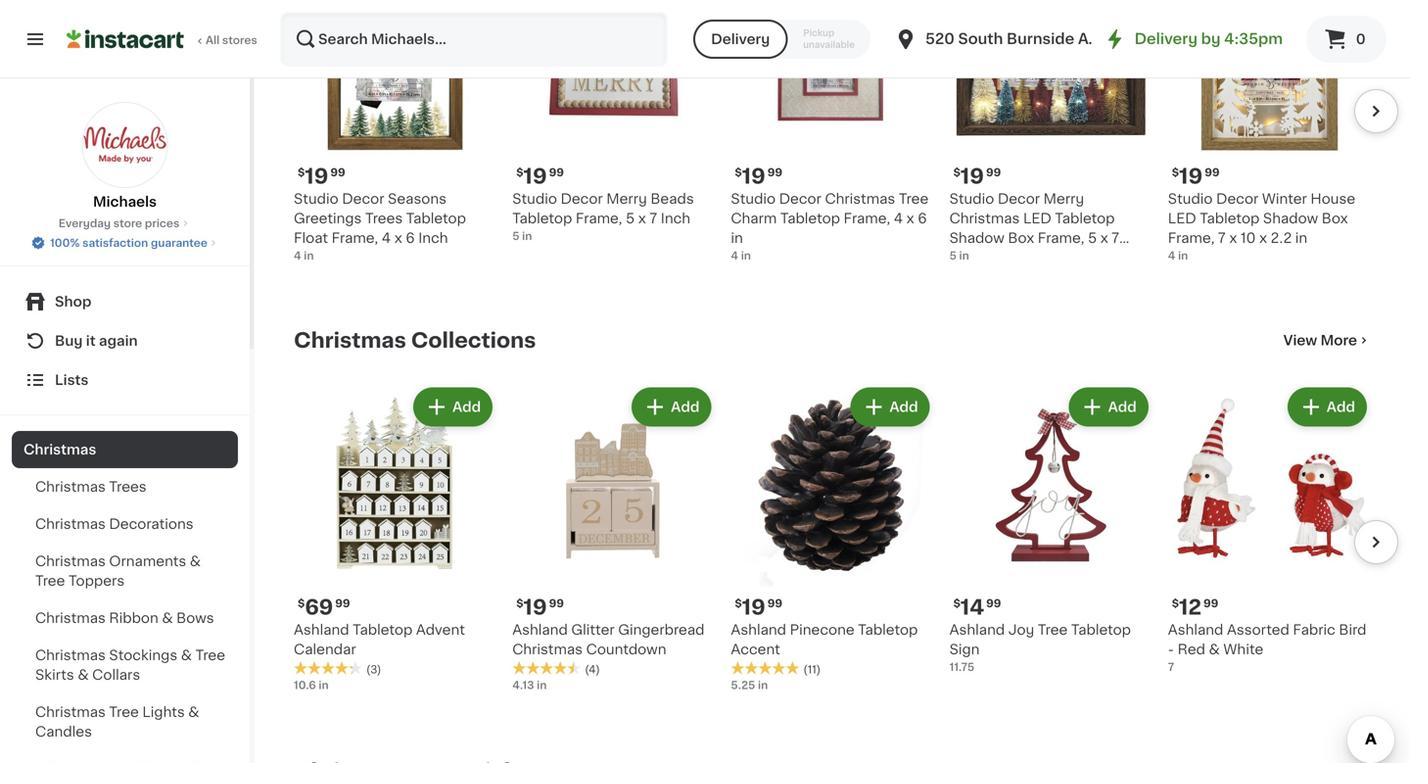 Task type: vqa. For each thing, say whether or not it's contained in the screenshot.
For associated with 5
no



Task type: locate. For each thing, give the bounding box(es) containing it.
product group containing 69
[[294, 384, 497, 693]]

99 right 12
[[1204, 598, 1219, 609]]

float
[[294, 231, 328, 245]]

4 studio from the left
[[950, 192, 994, 206]]

1 horizontal spatial 6
[[918, 211, 927, 225]]

99 inside $ 12 99
[[1204, 598, 1219, 609]]

christmas inside christmas stockings & tree skirts & collars
[[35, 648, 106, 662]]

3 add button from the left
[[853, 390, 928, 425]]

& right the skirts
[[78, 668, 89, 682]]

box for christmas
[[1008, 231, 1035, 245]]

add button
[[415, 390, 491, 425], [634, 390, 710, 425], [853, 390, 928, 425], [1071, 390, 1147, 425], [1290, 390, 1365, 425]]

skirts
[[35, 668, 74, 682]]

1 horizontal spatial merry
[[1044, 192, 1084, 206]]

christmas inside christmas link
[[24, 443, 96, 456]]

$ for studio decor seasons greetings trees tabletop float frame, 4 x 6 inch
[[298, 167, 305, 178]]

5.25 in
[[731, 680, 768, 690]]

x inside studio decor merry christmas led tabletop shadow box frame, 5 x 7 inch
[[1101, 231, 1108, 245]]

99 up studio decor merry christmas led tabletop shadow box frame, 5 x 7 inch
[[986, 167, 1001, 178]]

christmas tree lights & candles link
[[12, 693, 238, 750]]

ashland up 'red'
[[1168, 623, 1224, 637]]

1 studio from the left
[[294, 192, 339, 206]]

$ for ashland joy tree tabletop sign
[[954, 598, 961, 609]]

x inside studio decor seasons greetings trees tabletop float frame, 4 x 6 inch 4 in
[[394, 231, 402, 245]]

white
[[1224, 642, 1264, 656]]

$ 19 99 up accent
[[735, 597, 783, 617]]

19 up 4.13 in
[[524, 597, 547, 617]]

christmas inside christmas ornaments & tree toppers
[[35, 554, 106, 568]]

$ 19 99 for studio decor merry christmas led tabletop shadow box frame, 5 x 7 inch
[[954, 166, 1001, 186]]

delivery for delivery
[[711, 32, 770, 46]]

1 horizontal spatial trees
[[365, 211, 403, 225]]

led inside studio decor merry christmas led tabletop shadow box frame, 5 x 7 inch
[[1024, 211, 1052, 225]]

$ 19 99 up greetings
[[298, 166, 345, 186]]

christmas inside christmas decorations link
[[35, 517, 106, 531]]

stockings
[[109, 648, 177, 662]]

tabletop inside studio decor winter house led tabletop shadow box frame, 7 x 10 x 2.2 in 4 in
[[1200, 211, 1260, 225]]

frame,
[[844, 211, 890, 225], [576, 211, 622, 225], [332, 231, 378, 245], [1038, 231, 1085, 245], [1168, 231, 1215, 245]]

$
[[298, 167, 305, 178], [735, 167, 742, 178], [516, 167, 524, 178], [954, 167, 961, 178], [1172, 167, 1179, 178], [298, 598, 305, 609], [735, 598, 742, 609], [516, 598, 524, 609], [954, 598, 961, 609], [1172, 598, 1179, 609]]

frame, inside the studio decor christmas tree charm tabletop frame, 4 x 6 in 4 in
[[844, 211, 890, 225]]

ornaments
[[109, 554, 186, 568]]

5 in
[[950, 250, 969, 261]]

99
[[330, 167, 345, 178], [768, 167, 783, 178], [549, 167, 564, 178], [986, 167, 1001, 178], [1205, 167, 1220, 178], [335, 598, 350, 609], [768, 598, 783, 609], [549, 598, 564, 609], [986, 598, 1001, 609], [1204, 598, 1219, 609]]

decor for christmas
[[998, 192, 1040, 206]]

stores
[[222, 35, 257, 46]]

michaels logo image
[[82, 102, 168, 188]]

christmas inside the studio decor christmas tree charm tabletop frame, 4 x 6 in 4 in
[[825, 192, 896, 206]]

& right lights on the bottom
[[188, 705, 199, 719]]

$ 19 99 up studio decor winter house led tabletop shadow box frame, 7 x 10 x 2.2 in 4 in
[[1172, 166, 1220, 186]]

99 for studio decor merry christmas led tabletop shadow box frame, 5 x 7 inch
[[986, 167, 1001, 178]]

1 horizontal spatial shadow
[[1263, 211, 1319, 225]]

2 horizontal spatial inch
[[950, 251, 979, 264]]

view
[[1284, 334, 1318, 347]]

christmas inside 'christmas tree lights & candles'
[[35, 705, 106, 719]]

ashland up calendar
[[294, 623, 349, 637]]

2 add from the left
[[671, 400, 700, 414]]

$ 19 99 up studio decor merry beads tabletop frame, 5 x 7 inch 5 in
[[516, 166, 564, 186]]

2 merry from the left
[[1044, 192, 1084, 206]]

99 for studio decor winter house led tabletop shadow box frame, 7 x 10 x 2.2 in
[[1205, 167, 1220, 178]]

1 vertical spatial trees
[[109, 480, 147, 494]]

19 for studio decor merry beads tabletop frame, 5 x 7 inch
[[524, 166, 547, 186]]

decor inside studio decor winter house led tabletop shadow box frame, 7 x 10 x 2.2 in 4 in
[[1217, 192, 1259, 206]]

shadow inside studio decor merry christmas led tabletop shadow box frame, 5 x 7 inch
[[950, 231, 1005, 245]]

studio inside studio decor winter house led tabletop shadow box frame, 7 x 10 x 2.2 in 4 in
[[1168, 192, 1213, 206]]

merry inside studio decor merry christmas led tabletop shadow box frame, 5 x 7 inch
[[1044, 192, 1084, 206]]

3 decor from the left
[[561, 192, 603, 206]]

1 add button from the left
[[415, 390, 491, 425]]

5 ashland from the left
[[1168, 623, 1224, 637]]

7
[[650, 211, 657, 225], [1112, 231, 1120, 245], [1218, 231, 1226, 245], [1168, 662, 1175, 672]]

decor for beads
[[561, 192, 603, 206]]

led inside studio decor winter house led tabletop shadow box frame, 7 x 10 x 2.2 in 4 in
[[1168, 211, 1197, 225]]

5 decor from the left
[[1217, 192, 1259, 206]]

inch
[[661, 211, 691, 225], [418, 231, 448, 245], [950, 251, 979, 264]]

christmas for christmas
[[24, 443, 96, 456]]

99 up ashland glitter gingerbread christmas countdown
[[549, 598, 564, 609]]

19 up greetings
[[305, 166, 329, 186]]

4
[[894, 211, 903, 225], [382, 231, 391, 245], [294, 250, 301, 261], [731, 250, 739, 261], [1168, 250, 1176, 261]]

decor inside studio decor seasons greetings trees tabletop float frame, 4 x 6 inch 4 in
[[342, 192, 384, 206]]

19 up studio decor winter house led tabletop shadow box frame, 7 x 10 x 2.2 in 4 in
[[1179, 166, 1203, 186]]

0 horizontal spatial delivery
[[711, 32, 770, 46]]

box
[[1322, 211, 1348, 225], [1008, 231, 1035, 245]]

99 right 69
[[335, 598, 350, 609]]

19 for ashland glitter gingerbread christmas countdown
[[524, 597, 547, 617]]

$ 19 99 for studio decor merry beads tabletop frame, 5 x 7 inch
[[516, 166, 564, 186]]

ashland up accent
[[731, 623, 787, 637]]

bird
[[1339, 623, 1367, 637]]

trees down seasons
[[365, 211, 403, 225]]

christmas trees link
[[12, 468, 238, 505]]

frame, inside studio decor seasons greetings trees tabletop float frame, 4 x 6 inch 4 in
[[332, 231, 378, 245]]

0 horizontal spatial box
[[1008, 231, 1035, 245]]

studio for studio decor christmas tree charm tabletop frame, 4 x 6 in 4 in
[[731, 192, 776, 206]]

99 right the '14'
[[986, 598, 1001, 609]]

trees up christmas decorations link
[[109, 480, 147, 494]]

7 inside studio decor winter house led tabletop shadow box frame, 7 x 10 x 2.2 in 4 in
[[1218, 231, 1226, 245]]

99 inside $ 14 99
[[986, 598, 1001, 609]]

again
[[99, 334, 138, 348]]

$ for ashland assorted fabric bird - red & white
[[1172, 598, 1179, 609]]

ribbon
[[109, 611, 158, 625]]

christmas trees
[[35, 480, 147, 494]]

tabletop inside the ashland pinecone tabletop accent
[[858, 623, 918, 637]]

3 studio from the left
[[512, 192, 557, 206]]

in inside studio decor merry beads tabletop frame, 5 x 7 inch 5 in
[[522, 231, 532, 241]]

product group
[[294, 384, 497, 693], [512, 384, 715, 693], [731, 384, 934, 693], [950, 384, 1153, 675], [1168, 384, 1371, 675]]

1 vertical spatial inch
[[418, 231, 448, 245]]

ashland
[[294, 623, 349, 637], [731, 623, 787, 637], [512, 623, 568, 637], [950, 623, 1005, 637], [1168, 623, 1224, 637]]

$ inside $ 12 99
[[1172, 598, 1179, 609]]

$ 19 99 for studio decor christmas tree charm tabletop frame, 4 x 6 in
[[735, 166, 783, 186]]

ashland left glitter
[[512, 623, 568, 637]]

1 horizontal spatial delivery
[[1135, 32, 1198, 46]]

tree inside christmas stockings & tree skirts & collars
[[195, 648, 225, 662]]

2 add button from the left
[[634, 390, 710, 425]]

0 vertical spatial 6
[[918, 211, 927, 225]]

2 led from the left
[[1168, 211, 1197, 225]]

0 vertical spatial shadow
[[1263, 211, 1319, 225]]

ashland inside ashland glitter gingerbread christmas countdown
[[512, 623, 568, 637]]

1 horizontal spatial box
[[1322, 211, 1348, 225]]

0 button
[[1307, 16, 1387, 63]]

tabletop inside ashland joy tree tabletop sign 11.75
[[1071, 623, 1131, 637]]

3 add from the left
[[890, 400, 918, 414]]

merry for frame,
[[607, 192, 647, 206]]

1 horizontal spatial led
[[1168, 211, 1197, 225]]

box inside studio decor winter house led tabletop shadow box frame, 7 x 10 x 2.2 in 4 in
[[1322, 211, 1348, 225]]

2 decor from the left
[[779, 192, 822, 206]]

5.25
[[731, 680, 755, 690]]

instacart logo image
[[67, 27, 184, 51]]

& inside 'christmas tree lights & candles'
[[188, 705, 199, 719]]

delivery inside delivery by 4:35pm link
[[1135, 32, 1198, 46]]

ashland joy tree tabletop sign 11.75
[[950, 623, 1131, 672]]

5 add from the left
[[1327, 400, 1356, 414]]

$ 19 99 up studio decor merry christmas led tabletop shadow box frame, 5 x 7 inch
[[954, 166, 1001, 186]]

100% satisfaction guarantee button
[[30, 231, 219, 251]]

christmas for christmas tree lights & candles
[[35, 705, 106, 719]]

1 merry from the left
[[607, 192, 647, 206]]

ashland inside ashland joy tree tabletop sign 11.75
[[950, 623, 1005, 637]]

10.6 in
[[294, 680, 329, 690]]

trees
[[365, 211, 403, 225], [109, 480, 147, 494]]

delivery inside delivery 'button'
[[711, 32, 770, 46]]

0 horizontal spatial trees
[[109, 480, 147, 494]]

&
[[190, 554, 201, 568], [162, 611, 173, 625], [1209, 642, 1220, 656], [181, 648, 192, 662], [78, 668, 89, 682], [188, 705, 199, 719]]

4 decor from the left
[[998, 192, 1040, 206]]

1 add from the left
[[452, 400, 481, 414]]

1 horizontal spatial inch
[[661, 211, 691, 225]]

1 vertical spatial item carousel region
[[294, 376, 1399, 728]]

$ 19 99 up charm
[[735, 166, 783, 186]]

1 vertical spatial box
[[1008, 231, 1035, 245]]

christmas stockings & tree skirts & collars link
[[12, 637, 238, 693]]

all stores link
[[67, 12, 259, 67]]

99 up studio decor merry beads tabletop frame, 5 x 7 inch 5 in
[[549, 167, 564, 178]]

christmas for christmas trees
[[35, 480, 106, 494]]

6 inside the studio decor christmas tree charm tabletop frame, 4 x 6 in 4 in
[[918, 211, 927, 225]]

calendar
[[294, 642, 356, 656]]

collections
[[411, 330, 536, 351]]

$ for studio decor christmas tree charm tabletop frame, 4 x 6 in
[[735, 167, 742, 178]]

19 up accent
[[742, 597, 766, 617]]

christmas inside christmas collections link
[[294, 330, 406, 351]]

all
[[206, 35, 220, 46]]

(4)
[[585, 664, 600, 675]]

0 vertical spatial inch
[[661, 211, 691, 225]]

99 for ashland assorted fabric bird - red & white
[[1204, 598, 1219, 609]]

$ 19 99 for ashland glitter gingerbread christmas countdown
[[516, 597, 564, 617]]

all stores
[[206, 35, 257, 46]]

tree inside christmas ornaments & tree toppers
[[35, 574, 65, 588]]

99 up accent
[[768, 598, 783, 609]]

99 up greetings
[[330, 167, 345, 178]]

shadow
[[1263, 211, 1319, 225], [950, 231, 1005, 245]]

& right 'red'
[[1209, 642, 1220, 656]]

christmas decorations link
[[12, 505, 238, 543]]

by
[[1201, 32, 1221, 46]]

add button for gingerbread
[[634, 390, 710, 425]]

decor inside studio decor merry christmas led tabletop shadow box frame, 5 x 7 inch
[[998, 192, 1040, 206]]

99 for ashland joy tree tabletop sign
[[986, 598, 1001, 609]]

0 horizontal spatial shadow
[[950, 231, 1005, 245]]

christmas collections
[[294, 330, 536, 351]]

1 item carousel region from the top
[[294, 0, 1399, 297]]

19
[[305, 166, 329, 186], [742, 166, 766, 186], [524, 166, 547, 186], [961, 166, 984, 186], [1179, 166, 1203, 186], [742, 597, 766, 617], [524, 597, 547, 617]]

19 for studio decor merry christmas led tabletop shadow box frame, 5 x 7 inch
[[961, 166, 984, 186]]

$ 19 99 for studio decor seasons greetings trees tabletop float frame, 4 x 6 inch
[[298, 166, 345, 186]]

shadow down winter
[[1263, 211, 1319, 225]]

fabric
[[1293, 623, 1336, 637]]

tree
[[899, 192, 929, 206], [35, 574, 65, 588], [1038, 623, 1068, 637], [195, 648, 225, 662], [109, 705, 139, 719]]

99 inside "$ 69 99"
[[335, 598, 350, 609]]

2 ashland from the left
[[731, 623, 787, 637]]

99 for studio decor merry beads tabletop frame, 5 x 7 inch
[[549, 167, 564, 178]]

decor inside studio decor merry beads tabletop frame, 5 x 7 inch 5 in
[[561, 192, 603, 206]]

$ for studio decor merry christmas led tabletop shadow box frame, 5 x 7 inch
[[954, 167, 961, 178]]

0 vertical spatial trees
[[365, 211, 403, 225]]

6
[[918, 211, 927, 225], [406, 231, 415, 245]]

99 up charm
[[768, 167, 783, 178]]

4 ashland from the left
[[950, 623, 1005, 637]]

studio decor winter house led tabletop shadow box frame, 7 x 10 x 2.2 in 4 in
[[1168, 192, 1356, 261]]

decor inside the studio decor christmas tree charm tabletop frame, 4 x 6 in 4 in
[[779, 192, 822, 206]]

5 add button from the left
[[1290, 390, 1365, 425]]

studio decor seasons greetings trees tabletop float frame, 4 x 6 inch 4 in
[[294, 192, 466, 261]]

5 product group from the left
[[1168, 384, 1371, 675]]

0 horizontal spatial 6
[[406, 231, 415, 245]]

19 up studio decor merry beads tabletop frame, 5 x 7 inch 5 in
[[524, 166, 547, 186]]

studio for studio decor winter house led tabletop shadow box frame, 7 x 10 x 2.2 in 4 in
[[1168, 192, 1213, 206]]

christmas for christmas decorations
[[35, 517, 106, 531]]

0 horizontal spatial led
[[1024, 211, 1052, 225]]

frame, inside studio decor merry beads tabletop frame, 5 x 7 inch 5 in
[[576, 211, 622, 225]]

christmas tree lights & candles
[[35, 705, 199, 739]]

prices
[[145, 218, 180, 229]]

0 vertical spatial item carousel region
[[294, 0, 1399, 297]]

$ inside $ 14 99
[[954, 598, 961, 609]]

$ for ashland tabletop advent calendar
[[298, 598, 305, 609]]

5 inside studio decor merry christmas led tabletop shadow box frame, 5 x 7 inch
[[1088, 231, 1097, 245]]

0 vertical spatial box
[[1322, 211, 1348, 225]]

ashland inside the ashland pinecone tabletop accent
[[731, 623, 787, 637]]

studio inside studio decor merry beads tabletop frame, 5 x 7 inch 5 in
[[512, 192, 557, 206]]

delivery button
[[694, 20, 788, 59]]

1 vertical spatial shadow
[[950, 231, 1005, 245]]

19 for ashland pinecone tabletop accent
[[742, 597, 766, 617]]

burnside
[[1007, 32, 1075, 46]]

christmas inside ashland glitter gingerbread christmas countdown
[[512, 642, 583, 656]]

0 horizontal spatial inch
[[418, 231, 448, 245]]

delivery by 4:35pm link
[[1103, 27, 1283, 51]]

1 vertical spatial 6
[[406, 231, 415, 245]]

shadow inside studio decor winter house led tabletop shadow box frame, 7 x 10 x 2.2 in 4 in
[[1263, 211, 1319, 225]]

decor for tree
[[779, 192, 822, 206]]

0 horizontal spatial merry
[[607, 192, 647, 206]]

christmas inside christmas ribbon & bows link
[[35, 611, 106, 625]]

5 studio from the left
[[1168, 192, 1213, 206]]

2 studio from the left
[[731, 192, 776, 206]]

item carousel region
[[294, 0, 1399, 297], [294, 376, 1399, 728]]

studio inside studio decor seasons greetings trees tabletop float frame, 4 x 6 inch 4 in
[[294, 192, 339, 206]]

ashland inside "ashland tabletop advent calendar"
[[294, 623, 349, 637]]

christmas inside studio decor merry christmas led tabletop shadow box frame, 5 x 7 inch
[[950, 211, 1020, 225]]

ashland for ashland glitter gingerbread christmas countdown
[[512, 623, 568, 637]]

studio inside studio decor merry christmas led tabletop shadow box frame, 5 x 7 inch
[[950, 192, 994, 206]]

4 product group from the left
[[950, 384, 1153, 675]]

19 up 5 in
[[961, 166, 984, 186]]

1 led from the left
[[1024, 211, 1052, 225]]

shadow up 5 in
[[950, 231, 1005, 245]]

christmas for christmas collections
[[294, 330, 406, 351]]

19 up charm
[[742, 166, 766, 186]]

in
[[522, 231, 532, 241], [731, 231, 743, 245], [1296, 231, 1308, 245], [304, 250, 314, 261], [741, 250, 751, 261], [959, 250, 969, 261], [1178, 250, 1188, 261], [319, 680, 329, 690], [758, 680, 768, 690], [537, 680, 547, 690]]

3 ashland from the left
[[512, 623, 568, 637]]

add button for advent
[[415, 390, 491, 425]]

99 up studio decor winter house led tabletop shadow box frame, 7 x 10 x 2.2 in 4 in
[[1205, 167, 1220, 178]]

frame, inside studio decor winter house led tabletop shadow box frame, 7 x 10 x 2.2 in 4 in
[[1168, 231, 1215, 245]]

lists link
[[12, 360, 238, 400]]

led
[[1024, 211, 1052, 225], [1168, 211, 1197, 225]]

tree for christmas stockings & tree skirts & collars
[[195, 648, 225, 662]]

1 ashland from the left
[[294, 623, 349, 637]]

merry inside studio decor merry beads tabletop frame, 5 x 7 inch 5 in
[[607, 192, 647, 206]]

everyday store prices
[[58, 218, 180, 229]]

$ inside "$ 69 99"
[[298, 598, 305, 609]]

pinecone
[[790, 623, 855, 637]]

$ 19 99 up ashland glitter gingerbread christmas countdown
[[516, 597, 564, 617]]

Search field
[[282, 14, 666, 65]]

& right the ornaments
[[190, 554, 201, 568]]

studio inside the studio decor christmas tree charm tabletop frame, 4 x 6 in 4 in
[[731, 192, 776, 206]]

ashland down $ 14 99
[[950, 623, 1005, 637]]

1 decor from the left
[[342, 192, 384, 206]]

1 product group from the left
[[294, 384, 497, 693]]

2 item carousel region from the top
[[294, 376, 1399, 728]]

10.6
[[294, 680, 316, 690]]

2 vertical spatial inch
[[950, 251, 979, 264]]

avenue
[[1078, 32, 1135, 46]]

inch inside studio decor seasons greetings trees tabletop float frame, 4 x 6 inch 4 in
[[418, 231, 448, 245]]

box inside studio decor merry christmas led tabletop shadow box frame, 5 x 7 inch
[[1008, 231, 1035, 245]]

shop
[[55, 295, 91, 309]]

candles
[[35, 725, 92, 739]]

None search field
[[280, 12, 668, 67]]

tabletop inside studio decor merry christmas led tabletop shadow box frame, 5 x 7 inch
[[1055, 211, 1115, 225]]

tabletop inside studio decor seasons greetings trees tabletop float frame, 4 x 6 inch 4 in
[[406, 211, 466, 225]]

tree inside the studio decor christmas tree charm tabletop frame, 4 x 6 in 4 in
[[899, 192, 929, 206]]

box for house
[[1322, 211, 1348, 225]]

christmas for christmas stockings & tree skirts & collars
[[35, 648, 106, 662]]



Task type: describe. For each thing, give the bounding box(es) containing it.
-
[[1168, 642, 1174, 656]]

$ 19 99 for studio decor winter house led tabletop shadow box frame, 7 x 10 x 2.2 in
[[1172, 166, 1220, 186]]

$ for ashland pinecone tabletop accent
[[735, 598, 742, 609]]

advent
[[416, 623, 465, 637]]

merry for tabletop
[[1044, 192, 1084, 206]]

delivery for delivery by 4:35pm
[[1135, 32, 1198, 46]]

service type group
[[694, 20, 871, 59]]

& down bows
[[181, 648, 192, 662]]

bows
[[176, 611, 214, 625]]

it
[[86, 334, 96, 348]]

christmas decorations
[[35, 517, 194, 531]]

tabletop inside the studio decor christmas tree charm tabletop frame, 4 x 6 in 4 in
[[781, 211, 840, 225]]

x inside studio decor merry beads tabletop frame, 5 x 7 inch 5 in
[[638, 211, 646, 225]]

$ for studio decor winter house led tabletop shadow box frame, 7 x 10 x 2.2 in
[[1172, 167, 1179, 178]]

buy
[[55, 334, 83, 348]]

100%
[[50, 238, 80, 248]]

studio decor merry beads tabletop frame, 5 x 7 inch 5 in
[[512, 192, 694, 241]]

studio for studio decor merry beads tabletop frame, 5 x 7 inch 5 in
[[512, 192, 557, 206]]

7 inside studio decor merry christmas led tabletop shadow box frame, 5 x 7 inch
[[1112, 231, 1120, 245]]

tabletop inside "ashland tabletop advent calendar"
[[353, 623, 413, 637]]

520
[[926, 32, 955, 46]]

shop link
[[12, 282, 238, 321]]

decor for greetings
[[342, 192, 384, 206]]

glitter
[[571, 623, 615, 637]]

4:35pm
[[1224, 32, 1283, 46]]

charm
[[731, 211, 777, 225]]

ashland tabletop advent calendar
[[294, 623, 465, 656]]

christmas ribbon & bows
[[35, 611, 214, 625]]

ashland pinecone tabletop accent
[[731, 623, 918, 656]]

99 for ashland pinecone tabletop accent
[[768, 598, 783, 609]]

sign
[[950, 642, 980, 656]]

ashland inside ashland assorted fabric bird - red & white 7
[[1168, 623, 1224, 637]]

0
[[1356, 32, 1366, 46]]

buy it again
[[55, 334, 138, 348]]

add for advent
[[452, 400, 481, 414]]

red
[[1178, 642, 1206, 656]]

520 south burnside avenue button
[[894, 12, 1135, 67]]

4.13
[[512, 680, 534, 690]]

michaels
[[93, 195, 157, 209]]

inch inside studio decor merry beads tabletop frame, 5 x 7 inch 5 in
[[661, 211, 691, 225]]

more
[[1321, 334, 1358, 347]]

christmas collections link
[[294, 329, 536, 352]]

store
[[113, 218, 142, 229]]

tree for studio decor christmas tree charm tabletop frame, 4 x 6 in 4 in
[[899, 192, 929, 206]]

frame, inside studio decor merry christmas led tabletop shadow box frame, 5 x 7 inch
[[1038, 231, 1085, 245]]

item carousel region containing 19
[[294, 0, 1399, 297]]

item carousel region containing 69
[[294, 376, 1399, 728]]

69
[[305, 597, 333, 617]]

led for 5
[[1024, 211, 1052, 225]]

product group containing 12
[[1168, 384, 1371, 675]]

$ 69 99
[[298, 597, 350, 617]]

studio for studio decor merry christmas led tabletop shadow box frame, 5 x 7 inch
[[950, 192, 994, 206]]

tabletop inside studio decor merry beads tabletop frame, 5 x 7 inch 5 in
[[512, 211, 572, 225]]

7 inside ashland assorted fabric bird - red & white 7
[[1168, 662, 1175, 672]]

buy it again link
[[12, 321, 238, 360]]

christmas link
[[12, 431, 238, 468]]

greetings
[[294, 211, 362, 225]]

19 for studio decor seasons greetings trees tabletop float frame, 4 x 6 inch
[[305, 166, 329, 186]]

ashland glitter gingerbread christmas countdown
[[512, 623, 705, 656]]

satisfaction
[[82, 238, 148, 248]]

studio for studio decor seasons greetings trees tabletop float frame, 4 x 6 inch 4 in
[[294, 192, 339, 206]]

christmas for christmas ornaments & tree toppers
[[35, 554, 106, 568]]

6 inside studio decor seasons greetings trees tabletop float frame, 4 x 6 inch 4 in
[[406, 231, 415, 245]]

tree inside ashland joy tree tabletop sign 11.75
[[1038, 623, 1068, 637]]

christmas for christmas ribbon & bows
[[35, 611, 106, 625]]

14
[[961, 597, 985, 617]]

(3)
[[366, 664, 381, 675]]

studio decor merry christmas led tabletop shadow box frame, 5 x 7 inch
[[950, 192, 1120, 264]]

lists
[[55, 373, 89, 387]]

view more
[[1284, 334, 1358, 347]]

christmas ornaments & tree toppers
[[35, 554, 201, 588]]

99 for ashland glitter gingerbread christmas countdown
[[549, 598, 564, 609]]

99 for studio decor christmas tree charm tabletop frame, 4 x 6 in
[[768, 167, 783, 178]]

ashland assorted fabric bird - red & white 7
[[1168, 623, 1367, 672]]

winter
[[1262, 192, 1307, 206]]

99 for studio decor seasons greetings trees tabletop float frame, 4 x 6 inch
[[330, 167, 345, 178]]

assorted
[[1227, 623, 1290, 637]]

trees inside studio decor seasons greetings trees tabletop float frame, 4 x 6 inch 4 in
[[365, 211, 403, 225]]

3 product group from the left
[[731, 384, 934, 693]]

christmas ornaments & tree toppers link
[[12, 543, 238, 599]]

collars
[[92, 668, 140, 682]]

beads
[[651, 192, 694, 206]]

$ for ashland glitter gingerbread christmas countdown
[[516, 598, 524, 609]]

$ for studio decor merry beads tabletop frame, 5 x 7 inch
[[516, 167, 524, 178]]

4 add from the left
[[1108, 400, 1137, 414]]

7 inside studio decor merry beads tabletop frame, 5 x 7 inch 5 in
[[650, 211, 657, 225]]

everyday
[[58, 218, 111, 229]]

2 product group from the left
[[512, 384, 715, 693]]

delivery by 4:35pm
[[1135, 32, 1283, 46]]

studio decor christmas tree charm tabletop frame, 4 x 6 in 4 in
[[731, 192, 929, 261]]

house
[[1311, 192, 1356, 206]]

joy
[[1009, 623, 1035, 637]]

toppers
[[69, 574, 125, 588]]

tree inside 'christmas tree lights & candles'
[[109, 705, 139, 719]]

lights
[[142, 705, 185, 719]]

& inside christmas ornaments & tree toppers
[[190, 554, 201, 568]]

seasons
[[388, 192, 447, 206]]

in inside studio decor seasons greetings trees tabletop float frame, 4 x 6 inch 4 in
[[304, 250, 314, 261]]

100% satisfaction guarantee
[[50, 238, 208, 248]]

(11)
[[804, 664, 821, 675]]

everyday store prices link
[[58, 215, 191, 231]]

19 for studio decor christmas tree charm tabletop frame, 4 x 6 in
[[742, 166, 766, 186]]

michaels link
[[82, 102, 168, 212]]

countdown
[[586, 642, 667, 656]]

led for 7
[[1168, 211, 1197, 225]]

south
[[958, 32, 1003, 46]]

decorations
[[109, 517, 194, 531]]

4.13 in
[[512, 680, 547, 690]]

x inside the studio decor christmas tree charm tabletop frame, 4 x 6 in 4 in
[[907, 211, 914, 225]]

shadow for x
[[1263, 211, 1319, 225]]

shadow for inch
[[950, 231, 1005, 245]]

$ 12 99
[[1172, 597, 1219, 617]]

view more link
[[1284, 331, 1371, 350]]

christmas stockings & tree skirts & collars
[[35, 648, 225, 682]]

add for gingerbread
[[671, 400, 700, 414]]

19 for studio decor winter house led tabletop shadow box frame, 7 x 10 x 2.2 in
[[1179, 166, 1203, 186]]

ashland for ashland pinecone tabletop accent
[[731, 623, 787, 637]]

4 inside studio decor winter house led tabletop shadow box frame, 7 x 10 x 2.2 in 4 in
[[1168, 250, 1176, 261]]

10
[[1241, 231, 1256, 245]]

& left bows
[[162, 611, 173, 625]]

4 add button from the left
[[1071, 390, 1147, 425]]

12
[[1179, 597, 1202, 617]]

add for tabletop
[[890, 400, 918, 414]]

ashland for ashland tabletop advent calendar
[[294, 623, 349, 637]]

decor for house
[[1217, 192, 1259, 206]]

product group containing 14
[[950, 384, 1153, 675]]

add button for tabletop
[[853, 390, 928, 425]]

& inside ashland assorted fabric bird - red & white 7
[[1209, 642, 1220, 656]]

gingerbread
[[618, 623, 705, 637]]

$ 14 99
[[954, 597, 1001, 617]]

$ 19 99 for ashland pinecone tabletop accent
[[735, 597, 783, 617]]

inch inside studio decor merry christmas led tabletop shadow box frame, 5 x 7 inch
[[950, 251, 979, 264]]

tree for christmas ornaments & tree toppers
[[35, 574, 65, 588]]

2.2
[[1271, 231, 1292, 245]]

99 for ashland tabletop advent calendar
[[335, 598, 350, 609]]



